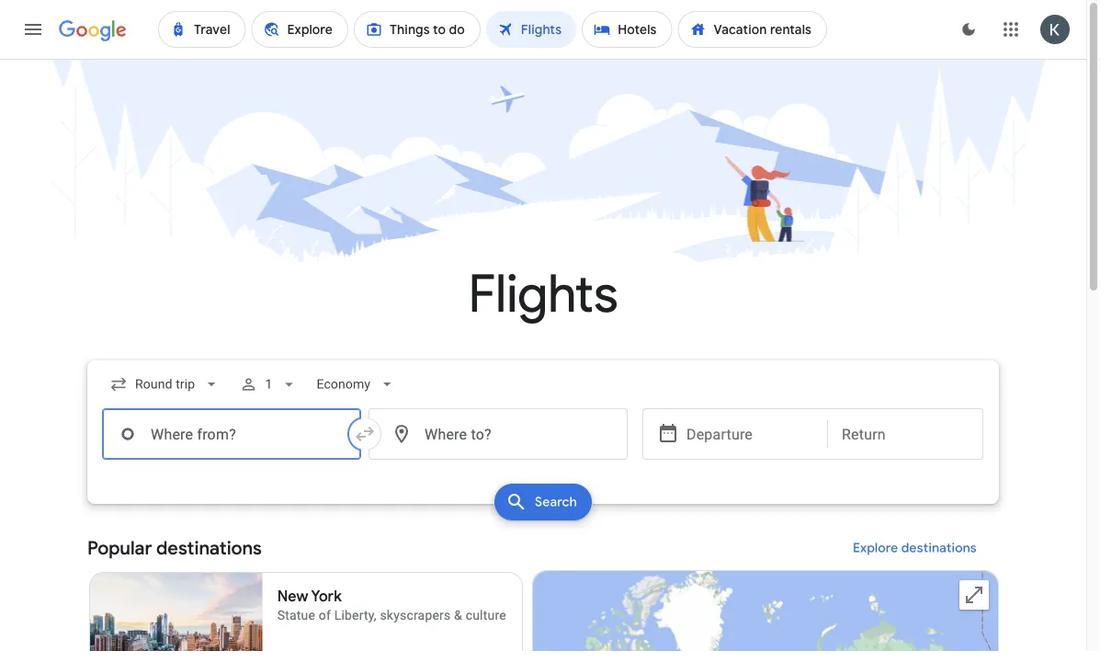 Task type: describe. For each thing, give the bounding box(es) containing it.
search button
[[495, 484, 592, 521]]

Where from? text field
[[102, 408, 361, 460]]

Departure text field
[[687, 409, 814, 459]]

change appearance image
[[947, 7, 991, 52]]

Where to? text field
[[369, 408, 628, 460]]

Return text field
[[842, 409, 969, 459]]

popular destinations
[[87, 536, 262, 560]]

new york statue of liberty, skyscrapers & culture
[[277, 587, 507, 623]]

main menu image
[[22, 18, 44, 40]]

statue
[[277, 607, 316, 623]]

flights
[[469, 262, 618, 327]]

skyscrapers
[[380, 607, 451, 623]]

1 button
[[232, 362, 306, 407]]

explore destinations button
[[832, 526, 1000, 570]]

popular
[[87, 536, 152, 560]]

new
[[277, 587, 308, 606]]

york
[[311, 587, 342, 606]]



Task type: vqa. For each thing, say whether or not it's contained in the screenshot.
the culture
yes



Task type: locate. For each thing, give the bounding box(es) containing it.
explore destinations
[[854, 540, 978, 556]]

destinations right popular
[[156, 536, 262, 560]]

popular destinations region
[[87, 526, 1000, 651]]

destinations for explore destinations
[[902, 540, 978, 556]]

Flight search field
[[73, 361, 1014, 526]]

explore
[[854, 540, 899, 556]]

search
[[535, 494, 578, 510]]

destinations right explore
[[902, 540, 978, 556]]

destinations for popular destinations
[[156, 536, 262, 560]]

None field
[[102, 368, 228, 401], [309, 368, 404, 401], [102, 368, 228, 401], [309, 368, 404, 401]]

1 horizontal spatial destinations
[[902, 540, 978, 556]]

0 horizontal spatial destinations
[[156, 536, 262, 560]]

&
[[454, 607, 463, 623]]

culture
[[466, 607, 507, 623]]

of
[[319, 607, 331, 623]]

destinations inside button
[[902, 540, 978, 556]]

1
[[265, 377, 273, 392]]

destinations
[[156, 536, 262, 560], [902, 540, 978, 556]]

liberty,
[[334, 607, 377, 623]]



